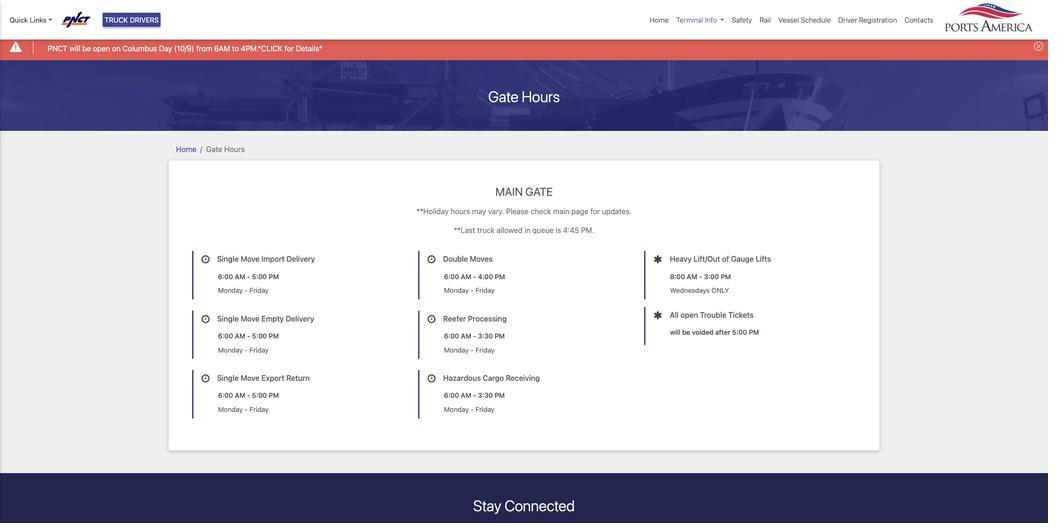 Task type: vqa. For each thing, say whether or not it's contained in the screenshot.
'allowed'
yes



Task type: locate. For each thing, give the bounding box(es) containing it.
be left voided
[[682, 328, 690, 336]]

3:00
[[704, 272, 719, 280]]

will right 'pnct'
[[69, 44, 80, 53]]

open left on at the top left
[[93, 44, 110, 53]]

monday - friday for single move import delivery
[[218, 286, 269, 294]]

be right 'pnct'
[[82, 44, 91, 53]]

3 6:00 am - 5:00 pm from the top
[[218, 392, 279, 400]]

open right all
[[681, 311, 698, 319]]

4:00
[[478, 272, 493, 280]]

0 vertical spatial home
[[650, 16, 669, 24]]

vary.
[[488, 207, 504, 216]]

rail link
[[756, 11, 775, 29]]

monday up single move empty delivery
[[218, 286, 243, 294]]

0 horizontal spatial gate hours
[[206, 145, 245, 153]]

single for single move empty delivery
[[217, 314, 239, 323]]

0 horizontal spatial be
[[82, 44, 91, 53]]

single move import delivery
[[217, 255, 315, 263]]

6:00 am - 5:00 pm down single move empty delivery
[[218, 332, 279, 340]]

6:00 am - 5:00 pm for import
[[218, 272, 279, 280]]

6:00 for hazardous cargo receiving
[[444, 392, 459, 400]]

1 horizontal spatial hours
[[522, 87, 560, 105]]

6:00 down hazardous
[[444, 392, 459, 400]]

pm down tickets
[[749, 328, 759, 336]]

reefer processing
[[443, 314, 507, 323]]

5:00 for single move import delivery
[[252, 272, 267, 280]]

pm right 3:00
[[721, 272, 731, 280]]

1 vertical spatial single
[[217, 314, 239, 323]]

monday - friday up 'single move export return'
[[218, 346, 269, 354]]

pm down processing on the left of the page
[[495, 332, 505, 340]]

6:00 am - 3:30 pm
[[444, 332, 505, 340], [444, 392, 505, 400]]

am
[[235, 272, 245, 280], [461, 272, 471, 280], [687, 272, 697, 280], [235, 332, 245, 340], [461, 332, 471, 340], [235, 392, 245, 400], [461, 392, 471, 400]]

0 vertical spatial delivery
[[287, 255, 315, 263]]

pm for heavy lift/out of gauge lifts
[[721, 272, 731, 280]]

single for single move export return
[[217, 374, 239, 382]]

monday down hazardous
[[444, 405, 469, 413]]

monday up 'single move export return'
[[218, 346, 243, 354]]

3 single from the top
[[217, 374, 239, 382]]

1 horizontal spatial gate
[[488, 87, 519, 105]]

pm for hazardous cargo receiving
[[495, 392, 505, 400]]

1 horizontal spatial home
[[650, 16, 669, 24]]

1 vertical spatial 3:30
[[478, 392, 493, 400]]

1 6:00 am - 3:30 pm from the top
[[444, 332, 505, 340]]

delivery right 'empty'
[[286, 314, 314, 323]]

pnct will be open on columbus day (10/9) from 6am to 4pm.*click for details*
[[48, 44, 323, 53]]

1 vertical spatial 6:00 am - 3:30 pm
[[444, 392, 505, 400]]

6:00 down single move import delivery
[[218, 272, 233, 280]]

5:00 down 'single move export return'
[[252, 392, 267, 400]]

columbus
[[123, 44, 157, 53]]

0 vertical spatial move
[[241, 255, 260, 263]]

monday - friday for hazardous cargo receiving
[[444, 405, 495, 413]]

2 vertical spatial gate
[[525, 185, 553, 198]]

open
[[93, 44, 110, 53], [681, 311, 698, 319]]

registration
[[859, 16, 897, 24]]

move left 'empty'
[[241, 314, 260, 323]]

page
[[572, 207, 589, 216]]

5:00 for single move export return
[[252, 392, 267, 400]]

tickets
[[728, 311, 754, 319]]

monday - friday for reefer processing
[[444, 346, 495, 354]]

6:00 for single move export return
[[218, 392, 233, 400]]

0 vertical spatial open
[[93, 44, 110, 53]]

5:00 down single move import delivery
[[252, 272, 267, 280]]

drivers
[[130, 16, 159, 24]]

6:00 down 'single move export return'
[[218, 392, 233, 400]]

home inside home link
[[650, 16, 669, 24]]

3:30 down hazardous cargo receiving
[[478, 392, 493, 400]]

am down single move import delivery
[[235, 272, 245, 280]]

truck drivers link
[[103, 13, 161, 27]]

check
[[531, 207, 551, 216]]

0 horizontal spatial hours
[[224, 145, 245, 153]]

monday - friday for double moves
[[444, 286, 495, 294]]

0 horizontal spatial open
[[93, 44, 110, 53]]

1 vertical spatial home link
[[176, 145, 196, 153]]

1 vertical spatial gate
[[206, 145, 222, 153]]

1 vertical spatial delivery
[[286, 314, 314, 323]]

is
[[556, 226, 561, 235]]

delivery for single move empty delivery
[[286, 314, 314, 323]]

friday
[[250, 286, 269, 294], [476, 286, 495, 294], [250, 346, 269, 354], [476, 346, 495, 354], [250, 405, 269, 413], [476, 405, 495, 413]]

monday - friday down hazardous
[[444, 405, 495, 413]]

1 horizontal spatial home link
[[646, 11, 673, 29]]

for
[[284, 44, 294, 53], [591, 207, 600, 216]]

1 single from the top
[[217, 255, 239, 263]]

monday - friday down 'single move export return'
[[218, 405, 269, 413]]

am down "double moves"
[[461, 272, 471, 280]]

home link
[[646, 11, 673, 29], [176, 145, 196, 153]]

2 single from the top
[[217, 314, 239, 323]]

1 vertical spatial hours
[[224, 145, 245, 153]]

single for single move import delivery
[[217, 255, 239, 263]]

friday up single move empty delivery
[[250, 286, 269, 294]]

monday
[[218, 286, 243, 294], [444, 286, 469, 294], [218, 346, 243, 354], [444, 346, 469, 354], [218, 405, 243, 413], [444, 405, 469, 413]]

3:30
[[478, 332, 493, 340], [478, 392, 493, 400]]

2 vertical spatial move
[[241, 374, 260, 382]]

hazardous
[[443, 374, 481, 382]]

friday down 4:00
[[476, 286, 495, 294]]

3 move from the top
[[241, 374, 260, 382]]

0 horizontal spatial for
[[284, 44, 294, 53]]

vessel schedule link
[[775, 11, 835, 29]]

quick links link
[[9, 15, 52, 25]]

6:00 am - 5:00 pm
[[218, 272, 279, 280], [218, 332, 279, 340], [218, 392, 279, 400]]

4pm.*click
[[241, 44, 282, 53]]

links
[[30, 16, 47, 24]]

move
[[241, 255, 260, 263], [241, 314, 260, 323], [241, 374, 260, 382]]

1 move from the top
[[241, 255, 260, 263]]

2 horizontal spatial gate
[[525, 185, 553, 198]]

move left export
[[241, 374, 260, 382]]

am for reefer processing
[[461, 332, 471, 340]]

am down single move empty delivery
[[235, 332, 245, 340]]

2 3:30 from the top
[[478, 392, 493, 400]]

am down hazardous
[[461, 392, 471, 400]]

1 vertical spatial open
[[681, 311, 698, 319]]

monday down 6:00 am - 4:00 pm
[[444, 286, 469, 294]]

am down reefer processing
[[461, 332, 471, 340]]

for right page
[[591, 207, 600, 216]]

1 horizontal spatial for
[[591, 207, 600, 216]]

hazardous cargo receiving
[[443, 374, 540, 382]]

contacts link
[[901, 11, 937, 29]]

1 vertical spatial home
[[176, 145, 196, 153]]

1 horizontal spatial be
[[682, 328, 690, 336]]

pm for reefer processing
[[495, 332, 505, 340]]

(10/9)
[[174, 44, 194, 53]]

6:00 am - 5:00 pm down 'single move export return'
[[218, 392, 279, 400]]

from
[[196, 44, 212, 53]]

wednesdays only
[[670, 286, 729, 294]]

0 vertical spatial be
[[82, 44, 91, 53]]

-
[[247, 272, 250, 280], [473, 272, 476, 280], [699, 272, 702, 280], [245, 286, 248, 294], [471, 286, 474, 294], [247, 332, 250, 340], [473, 332, 476, 340], [245, 346, 248, 354], [471, 346, 474, 354], [247, 392, 250, 400], [473, 392, 476, 400], [245, 405, 248, 413], [471, 405, 474, 413]]

of
[[722, 255, 729, 263]]

delivery
[[287, 255, 315, 263], [286, 314, 314, 323]]

am up wednesdays
[[687, 272, 697, 280]]

trouble
[[700, 311, 727, 319]]

will down all
[[670, 328, 681, 336]]

delivery right import
[[287, 255, 315, 263]]

2 6:00 am - 3:30 pm from the top
[[444, 392, 505, 400]]

5:00
[[252, 272, 267, 280], [732, 328, 747, 336], [252, 332, 267, 340], [252, 392, 267, 400]]

after
[[715, 328, 731, 336]]

1 vertical spatial be
[[682, 328, 690, 336]]

gate hours
[[488, 87, 560, 105], [206, 145, 245, 153]]

stay connected
[[473, 497, 575, 515]]

1 6:00 am - 5:00 pm from the top
[[218, 272, 279, 280]]

friday for single move empty delivery
[[250, 346, 269, 354]]

0 vertical spatial 6:00 am - 5:00 pm
[[218, 272, 279, 280]]

am down 'single move export return'
[[235, 392, 245, 400]]

pm down import
[[269, 272, 279, 280]]

1 horizontal spatial will
[[670, 328, 681, 336]]

monday for single move import delivery
[[218, 286, 243, 294]]

1 3:30 from the top
[[478, 332, 493, 340]]

0 horizontal spatial home link
[[176, 145, 196, 153]]

move for empty
[[241, 314, 260, 323]]

0 horizontal spatial will
[[69, 44, 80, 53]]

hours
[[451, 207, 470, 216]]

0 vertical spatial 6:00 am - 3:30 pm
[[444, 332, 505, 340]]

in
[[525, 226, 531, 235]]

move for export
[[241, 374, 260, 382]]

friday up hazardous cargo receiving
[[476, 346, 495, 354]]

0 vertical spatial will
[[69, 44, 80, 53]]

6:00 am - 3:30 pm down hazardous
[[444, 392, 505, 400]]

for left details*
[[284, 44, 294, 53]]

heavy
[[670, 255, 692, 263]]

monday - friday
[[218, 286, 269, 294], [444, 286, 495, 294], [218, 346, 269, 354], [444, 346, 495, 354], [218, 405, 269, 413], [444, 405, 495, 413]]

pm down export
[[269, 392, 279, 400]]

pm down 'empty'
[[269, 332, 279, 340]]

hours
[[522, 87, 560, 105], [224, 145, 245, 153]]

single left 'empty'
[[217, 314, 239, 323]]

8:00
[[670, 272, 685, 280]]

details*
[[296, 44, 323, 53]]

0 vertical spatial for
[[284, 44, 294, 53]]

info
[[705, 16, 717, 24]]

am for single move export return
[[235, 392, 245, 400]]

0 vertical spatial hours
[[522, 87, 560, 105]]

3:30 down processing on the left of the page
[[478, 332, 493, 340]]

pm right 4:00
[[495, 272, 505, 280]]

friday down hazardous cargo receiving
[[476, 405, 495, 413]]

monday - friday down 6:00 am - 4:00 pm
[[444, 286, 495, 294]]

be
[[82, 44, 91, 53], [682, 328, 690, 336]]

6:00 down single move empty delivery
[[218, 332, 233, 340]]

2 move from the top
[[241, 314, 260, 323]]

2 6:00 am - 5:00 pm from the top
[[218, 332, 279, 340]]

single left export
[[217, 374, 239, 382]]

1 vertical spatial gate hours
[[206, 145, 245, 153]]

wednesdays
[[670, 286, 710, 294]]

6:00
[[218, 272, 233, 280], [444, 272, 459, 280], [218, 332, 233, 340], [444, 332, 459, 340], [218, 392, 233, 400], [444, 392, 459, 400]]

am for double moves
[[461, 272, 471, 280]]

monday - friday up hazardous
[[444, 346, 495, 354]]

move left import
[[241, 255, 260, 263]]

friday down 'single move export return'
[[250, 405, 269, 413]]

6:00 down reefer
[[444, 332, 459, 340]]

1 vertical spatial for
[[591, 207, 600, 216]]

only
[[712, 286, 729, 294]]

will
[[69, 44, 80, 53], [670, 328, 681, 336]]

monday - friday up single move empty delivery
[[218, 286, 269, 294]]

main
[[495, 185, 523, 198]]

0 vertical spatial single
[[217, 255, 239, 263]]

8:00 am - 3:00 pm
[[670, 272, 731, 280]]

pm down cargo
[[495, 392, 505, 400]]

5:00 down single move empty delivery
[[252, 332, 267, 340]]

1 horizontal spatial open
[[681, 311, 698, 319]]

2 vertical spatial single
[[217, 374, 239, 382]]

gate
[[488, 87, 519, 105], [206, 145, 222, 153], [525, 185, 553, 198]]

for inside alert
[[284, 44, 294, 53]]

friday for double moves
[[476, 286, 495, 294]]

0 vertical spatial gate
[[488, 87, 519, 105]]

6:00 down double
[[444, 272, 459, 280]]

6:00 am - 3:30 pm down reefer processing
[[444, 332, 505, 340]]

friday up 'single move export return'
[[250, 346, 269, 354]]

driver
[[838, 16, 857, 24]]

terminal info
[[676, 16, 717, 24]]

pnct
[[48, 44, 67, 53]]

safety
[[732, 16, 752, 24]]

2 vertical spatial 6:00 am - 5:00 pm
[[218, 392, 279, 400]]

move for import
[[241, 255, 260, 263]]

truck
[[105, 16, 128, 24]]

6:00 am - 5:00 pm down single move import delivery
[[218, 272, 279, 280]]

6:00 am - 5:00 pm for empty
[[218, 332, 279, 340]]

1 vertical spatial 6:00 am - 5:00 pm
[[218, 332, 279, 340]]

single
[[217, 255, 239, 263], [217, 314, 239, 323], [217, 374, 239, 382]]

monday up hazardous
[[444, 346, 469, 354]]

monday down 'single move export return'
[[218, 405, 243, 413]]

0 vertical spatial 3:30
[[478, 332, 493, 340]]

6:00 am - 3:30 pm for cargo
[[444, 392, 505, 400]]

1 vertical spatial move
[[241, 314, 260, 323]]

voided
[[692, 328, 714, 336]]

single left import
[[217, 255, 239, 263]]

0 vertical spatial gate hours
[[488, 87, 560, 105]]



Task type: describe. For each thing, give the bounding box(es) containing it.
6:00 am - 5:00 pm for export
[[218, 392, 279, 400]]

export
[[261, 374, 284, 382]]

6:00 am - 4:00 pm
[[444, 272, 505, 280]]

pm for single move import delivery
[[269, 272, 279, 280]]

0 horizontal spatial gate
[[206, 145, 222, 153]]

**holiday hours may vary. please check main page for updates.
[[416, 207, 632, 216]]

quick links
[[9, 16, 47, 24]]

1 vertical spatial will
[[670, 328, 681, 336]]

all open trouble tickets
[[670, 311, 754, 319]]

quick
[[9, 16, 28, 24]]

on
[[112, 44, 121, 53]]

3:30 for cargo
[[478, 392, 493, 400]]

vessel
[[779, 16, 799, 24]]

truck
[[477, 226, 495, 235]]

**holiday
[[416, 207, 449, 216]]

monday for reefer processing
[[444, 346, 469, 354]]

all
[[670, 311, 679, 319]]

6:00 am - 3:30 pm for processing
[[444, 332, 505, 340]]

main
[[553, 207, 570, 216]]

lift/out
[[694, 255, 720, 263]]

single move empty delivery
[[217, 314, 314, 323]]

double
[[443, 255, 468, 263]]

gauge
[[731, 255, 754, 263]]

**last
[[454, 226, 475, 235]]

monday for single move export return
[[218, 405, 243, 413]]

will inside alert
[[69, 44, 80, 53]]

**last truck allowed in queue is 4:45 pm.
[[454, 226, 594, 235]]

monday - friday for single move export return
[[218, 405, 269, 413]]

6:00 for single move import delivery
[[218, 272, 233, 280]]

open inside alert
[[93, 44, 110, 53]]

am for single move empty delivery
[[235, 332, 245, 340]]

friday for single move export return
[[250, 405, 269, 413]]

connected
[[505, 497, 575, 515]]

0 horizontal spatial home
[[176, 145, 196, 153]]

import
[[261, 255, 285, 263]]

will be voided after 5:00 pm
[[670, 328, 759, 336]]

empty
[[261, 314, 284, 323]]

be inside alert
[[82, 44, 91, 53]]

please
[[506, 207, 529, 216]]

may
[[472, 207, 486, 216]]

friday for reefer processing
[[476, 346, 495, 354]]

4:45
[[563, 226, 579, 235]]

to
[[232, 44, 239, 53]]

lifts
[[756, 255, 771, 263]]

driver registration link
[[835, 11, 901, 29]]

pm for double moves
[[495, 272, 505, 280]]

receiving
[[506, 374, 540, 382]]

am for hazardous cargo receiving
[[461, 392, 471, 400]]

pm for single move empty delivery
[[269, 332, 279, 340]]

monday for single move empty delivery
[[218, 346, 243, 354]]

truck drivers
[[105, 16, 159, 24]]

main gate
[[495, 185, 553, 198]]

reefer
[[443, 314, 466, 323]]

6:00 for single move empty delivery
[[218, 332, 233, 340]]

updates.
[[602, 207, 632, 216]]

double moves
[[443, 255, 493, 263]]

5:00 for single move empty delivery
[[252, 332, 267, 340]]

terminal info link
[[673, 11, 728, 29]]

3:30 for processing
[[478, 332, 493, 340]]

5:00 right after
[[732, 328, 747, 336]]

processing
[[468, 314, 507, 323]]

pnct will be open on columbus day (10/9) from 6am to 4pm.*click for details* alert
[[0, 35, 1048, 60]]

moves
[[470, 255, 493, 263]]

allowed
[[497, 226, 523, 235]]

vessel schedule
[[779, 16, 831, 24]]

friday for hazardous cargo receiving
[[476, 405, 495, 413]]

heavy lift/out of gauge lifts
[[670, 255, 771, 263]]

monday for hazardous cargo receiving
[[444, 405, 469, 413]]

pnct will be open on columbus day (10/9) from 6am to 4pm.*click for details* link
[[48, 43, 323, 54]]

contacts
[[905, 16, 934, 24]]

delivery for single move import delivery
[[287, 255, 315, 263]]

terminal
[[676, 16, 703, 24]]

driver registration
[[838, 16, 897, 24]]

stay
[[473, 497, 501, 515]]

pm.
[[581, 226, 594, 235]]

friday for single move import delivery
[[250, 286, 269, 294]]

1 horizontal spatial gate hours
[[488, 87, 560, 105]]

6:00 for reefer processing
[[444, 332, 459, 340]]

single move export return
[[217, 374, 310, 382]]

monday - friday for single move empty delivery
[[218, 346, 269, 354]]

monday for double moves
[[444, 286, 469, 294]]

schedule
[[801, 16, 831, 24]]

cargo
[[483, 374, 504, 382]]

queue
[[532, 226, 554, 235]]

6:00 for double moves
[[444, 272, 459, 280]]

am for heavy lift/out of gauge lifts
[[687, 272, 697, 280]]

rail
[[760, 16, 771, 24]]

6am
[[214, 44, 230, 53]]

am for single move import delivery
[[235, 272, 245, 280]]

close image
[[1034, 42, 1044, 51]]

safety link
[[728, 11, 756, 29]]

0 vertical spatial home link
[[646, 11, 673, 29]]

return
[[286, 374, 310, 382]]

day
[[159, 44, 172, 53]]

pm for single move export return
[[269, 392, 279, 400]]



